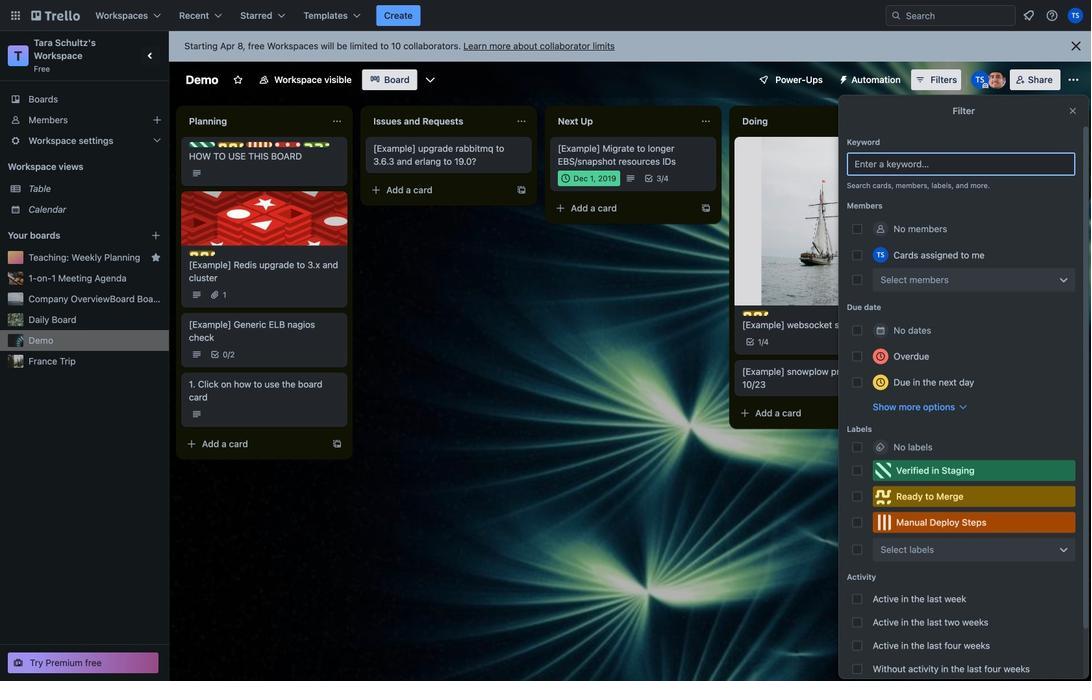 Task type: locate. For each thing, give the bounding box(es) containing it.
None text field
[[735, 111, 880, 132]]

0 horizontal spatial create from template… image
[[332, 439, 342, 450]]

color: green, title: "verified in staging" element
[[189, 142, 215, 147], [873, 461, 1076, 482]]

james peterson (jamespeterson93) image
[[988, 71, 1006, 89], [880, 334, 896, 350]]

star or unstar board image
[[233, 75, 243, 85]]

sm image
[[833, 69, 852, 88]]

starred icon image
[[151, 253, 161, 263]]

Enter a keyword… text field
[[847, 153, 1076, 176]]

this member is an admin of this board. image
[[983, 83, 988, 89]]

create from template… image
[[701, 203, 711, 214], [885, 409, 896, 419], [332, 439, 342, 450]]

1 horizontal spatial color: green, title: "verified in staging" element
[[873, 461, 1076, 482]]

1 vertical spatial tara schultz (taraschultz7) image
[[873, 247, 889, 263]]

0 notifications image
[[1021, 8, 1037, 23]]

tara schultz (taraschultz7) image
[[1068, 8, 1083, 23], [873, 247, 889, 263]]

1 horizontal spatial color: orange, title: "manual deploy steps" element
[[873, 513, 1076, 534]]

color: yellow, title: "ready to merge" element
[[218, 142, 244, 147], [189, 251, 215, 256], [742, 311, 768, 316], [873, 487, 1076, 508]]

close popover image
[[1068, 106, 1078, 116]]

2 horizontal spatial create from template… image
[[885, 409, 896, 419]]

None checkbox
[[558, 171, 620, 186]]

0 vertical spatial tara schultz (taraschultz7) image
[[1068, 8, 1083, 23]]

1 horizontal spatial create from template… image
[[701, 203, 711, 214]]

0 horizontal spatial tara schultz (taraschultz7) image
[[873, 247, 889, 263]]

1 vertical spatial color: orange, title: "manual deploy steps" element
[[873, 513, 1076, 534]]

2 vertical spatial create from template… image
[[332, 439, 342, 450]]

None text field
[[181, 111, 327, 132], [366, 111, 511, 132], [550, 111, 696, 132], [181, 111, 327, 132], [366, 111, 511, 132], [550, 111, 696, 132]]

show menu image
[[1067, 73, 1080, 86]]

tara schultz (taraschultz7) image
[[971, 71, 989, 89]]

1 vertical spatial james peterson (jamespeterson93) image
[[880, 334, 896, 350]]

color: lime, title: "secrets" element
[[303, 142, 329, 147]]

0 vertical spatial create from template… image
[[701, 203, 711, 214]]

color: orange, title: "manual deploy steps" element
[[246, 142, 272, 147], [873, 513, 1076, 534]]

0 horizontal spatial color: green, title: "verified in staging" element
[[189, 142, 215, 147]]

1 horizontal spatial james peterson (jamespeterson93) image
[[988, 71, 1006, 89]]

0 vertical spatial color: orange, title: "manual deploy steps" element
[[246, 142, 272, 147]]

0 horizontal spatial james peterson (jamespeterson93) image
[[880, 334, 896, 350]]

1 vertical spatial create from template… image
[[885, 409, 896, 419]]

1 horizontal spatial tara schultz (taraschultz7) image
[[1068, 8, 1083, 23]]



Task type: describe. For each thing, give the bounding box(es) containing it.
customize views image
[[424, 73, 437, 86]]

workspace navigation collapse icon image
[[142, 47, 160, 65]]

create from template… image
[[516, 185, 527, 196]]

0 horizontal spatial color: orange, title: "manual deploy steps" element
[[246, 142, 272, 147]]

0 vertical spatial james peterson (jamespeterson93) image
[[988, 71, 1006, 89]]

Board name text field
[[179, 69, 225, 90]]

add board image
[[151, 231, 161, 241]]

your boards with 6 items element
[[8, 228, 131, 244]]

Search field
[[886, 5, 1016, 26]]

open information menu image
[[1046, 9, 1059, 22]]

search image
[[891, 10, 902, 21]]

primary element
[[0, 0, 1091, 31]]

back to home image
[[31, 5, 80, 26]]

color: red, title: "unshippable!" element
[[275, 142, 301, 147]]

0 vertical spatial color: green, title: "verified in staging" element
[[189, 142, 215, 147]]

1 vertical spatial color: green, title: "verified in staging" element
[[873, 461, 1076, 482]]



Task type: vqa. For each thing, say whether or not it's contained in the screenshot.
Apps
no



